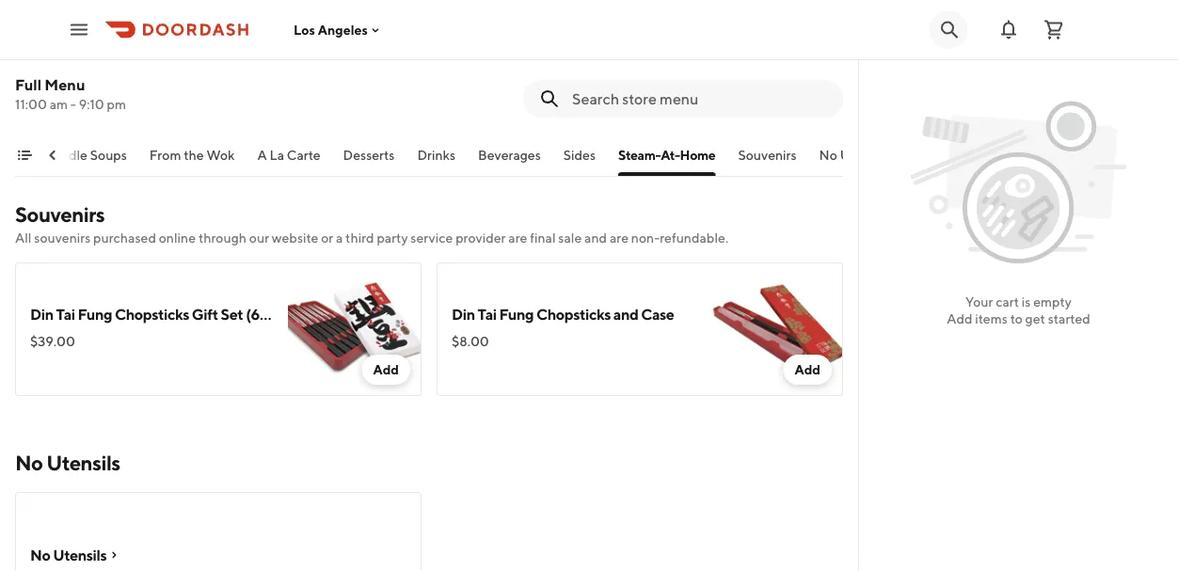 Task type: describe. For each thing, give the bounding box(es) containing it.
1 vertical spatial utensils
[[46, 451, 120, 475]]

$8.00
[[452, 334, 489, 349]]

silky-
[[30, 63, 64, 78]]

fung for din tai fung chopsticks gift set (6 pairs)
[[78, 305, 112, 323]]

beverages
[[478, 147, 541, 163]]

din for din tai fung chopsticks and case
[[452, 305, 475, 323]]

souvenirs
[[34, 230, 91, 246]]

noodle
[[43, 147, 88, 163]]

din tai fung chopsticks and case
[[452, 305, 674, 323]]

1 are from the left
[[509, 230, 528, 246]]

through
[[198, 230, 247, 246]]

the
[[184, 147, 204, 163]]

steam-at-home
[[618, 147, 716, 163]]

each)
[[283, 38, 320, 56]]

0 items, open order cart image
[[1043, 18, 1066, 41]]

sweet
[[154, 38, 196, 56]]

9:10
[[79, 96, 104, 112]]

to
[[1011, 311, 1023, 327]]

desserts button
[[343, 146, 395, 176]]

get
[[1026, 311, 1046, 327]]

la
[[270, 147, 284, 163]]

set
[[221, 305, 243, 323]]

(steam-at-home) sweet taro buns (6 each) image
[[288, 14, 422, 148]]

$19.00
[[30, 104, 73, 120]]

soups
[[90, 147, 127, 163]]

sides
[[564, 147, 596, 163]]

drinks
[[417, 147, 456, 163]]

wrapped
[[186, 63, 239, 78]]

pairs)
[[262, 305, 299, 323]]

tai for din tai fung chopsticks gift set (6 pairs)
[[56, 305, 75, 323]]

full
[[15, 76, 41, 94]]

soft,
[[111, 81, 137, 97]]

11:00
[[15, 96, 47, 112]]

a la carte button
[[257, 146, 321, 176]]

chopsticks for and
[[537, 305, 611, 323]]

utensils inside button
[[840, 147, 888, 163]]

(steam-
[[30, 38, 84, 56]]

in
[[241, 63, 252, 78]]

buns
[[230, 38, 264, 56]]

souvenirs for souvenirs
[[738, 147, 797, 163]]

case
[[641, 305, 674, 323]]

no utensils button
[[820, 146, 888, 176]]

steam-
[[618, 147, 661, 163]]

non-
[[631, 230, 660, 246]]

2 are from the left
[[610, 230, 629, 246]]

your cart is empty add items to get started
[[947, 294, 1091, 327]]

1 horizontal spatial and
[[614, 305, 639, 323]]

refundable.
[[660, 230, 729, 246]]

noodle soups button
[[43, 146, 127, 176]]

taro
[[199, 38, 228, 56]]

and inside the 'souvenirs all souvenirs purchased online through our website or a third party service provider are final sale and are non-refundable.'
[[585, 230, 607, 246]]

cart
[[996, 294, 1019, 310]]

add inside your cart is empty add items to get started
[[947, 311, 973, 327]]

chopsticks for gift
[[115, 305, 189, 323]]

bun.
[[164, 81, 191, 97]]

los angeles button
[[294, 22, 383, 37]]

final
[[530, 230, 556, 246]]

-
[[70, 96, 76, 112]]

at- for steam-
[[661, 147, 680, 163]]

provider
[[456, 230, 506, 246]]

fung for din tai fung chopsticks and case
[[499, 305, 534, 323]]

desserts
[[343, 147, 395, 163]]

our inside the 'souvenirs all souvenirs purchased online through our website or a third party service provider are final sale and are non-refundable.'
[[249, 230, 269, 246]]

website
[[272, 230, 318, 246]]



Task type: locate. For each thing, give the bounding box(es) containing it.
0 horizontal spatial our
[[30, 81, 50, 97]]

1 horizontal spatial our
[[249, 230, 269, 246]]

2 horizontal spatial add
[[947, 311, 973, 327]]

souvenirs inside the 'souvenirs all souvenirs purchased online through our website or a third party service provider are final sale and are non-refundable.'
[[15, 202, 105, 227]]

tai up $8.00
[[478, 305, 497, 323]]

0 horizontal spatial add button
[[362, 355, 410, 385]]

1 horizontal spatial tai
[[478, 305, 497, 323]]

din for din tai fung chopsticks gift set (6 pairs)
[[30, 305, 53, 323]]

add button for din tai fung chopsticks gift set (6 pairs)
[[362, 355, 410, 385]]

at- up smooth
[[84, 38, 106, 56]]

our inside the (steam-at-home) sweet taro buns (6 each) silky-smooth taro filling is wrapped in our signature soft, airy bun. $19.00
[[30, 81, 50, 97]]

1 vertical spatial no utensils
[[15, 451, 120, 475]]

menu
[[45, 76, 85, 94]]

1 horizontal spatial chopsticks
[[537, 305, 611, 323]]

(6 for pairs)
[[246, 305, 260, 323]]

utensils
[[840, 147, 888, 163], [46, 451, 120, 475], [53, 546, 107, 564]]

are left non-
[[610, 230, 629, 246]]

your
[[966, 294, 993, 310]]

a
[[336, 230, 343, 246]]

at-
[[84, 38, 106, 56], [661, 147, 680, 163]]

and left case
[[614, 305, 639, 323]]

0 horizontal spatial fung
[[78, 305, 112, 323]]

0 horizontal spatial (6
[[246, 305, 260, 323]]

0 vertical spatial is
[[174, 63, 183, 78]]

1 horizontal spatial are
[[610, 230, 629, 246]]

0 horizontal spatial din
[[30, 305, 53, 323]]

is
[[174, 63, 183, 78], [1022, 294, 1031, 310]]

1 horizontal spatial add
[[795, 362, 821, 377]]

is inside your cart is empty add items to get started
[[1022, 294, 1031, 310]]

1 vertical spatial is
[[1022, 294, 1031, 310]]

is up bun. at the left
[[174, 63, 183, 78]]

1 add button from the left
[[362, 355, 410, 385]]

0 vertical spatial our
[[30, 81, 50, 97]]

(6
[[266, 38, 280, 56], [246, 305, 260, 323]]

signature
[[53, 81, 109, 97]]

home
[[680, 147, 716, 163]]

chopsticks down "sale" at the left top
[[537, 305, 611, 323]]

service
[[411, 230, 453, 246]]

tai
[[56, 305, 75, 323], [478, 305, 497, 323]]

din tai fung chopsticks and case image
[[710, 263, 843, 396]]

sale
[[559, 230, 582, 246]]

add
[[947, 311, 973, 327], [373, 362, 399, 377], [795, 362, 821, 377]]

1 horizontal spatial at-
[[661, 147, 680, 163]]

1 vertical spatial (6
[[246, 305, 260, 323]]

0 horizontal spatial chopsticks
[[115, 305, 189, 323]]

din
[[30, 305, 53, 323], [452, 305, 475, 323]]

0 vertical spatial (6
[[266, 38, 280, 56]]

0 vertical spatial and
[[585, 230, 607, 246]]

souvenirs all souvenirs purchased online through our website or a third party service provider are final sale and are non-refundable.
[[15, 202, 729, 246]]

din tai fung chopsticks gift set (6 pairs) image
[[288, 263, 422, 396]]

beverages button
[[478, 146, 541, 176]]

add button
[[362, 355, 410, 385], [784, 355, 832, 385]]

purchased
[[93, 230, 156, 246]]

$39.00
[[30, 334, 75, 349]]

chopsticks left gift
[[115, 305, 189, 323]]

fung
[[78, 305, 112, 323], [499, 305, 534, 323]]

fung down purchased
[[78, 305, 112, 323]]

third
[[346, 230, 374, 246]]

show menu categories image
[[17, 148, 32, 163]]

home)
[[106, 38, 151, 56]]

drinks button
[[417, 146, 456, 176]]

souvenirs button
[[738, 146, 797, 176]]

2 vertical spatial no utensils
[[30, 546, 107, 564]]

souvenirs up souvenirs
[[15, 202, 105, 227]]

is inside the (steam-at-home) sweet taro buns (6 each) silky-smooth taro filling is wrapped in our signature soft, airy bun. $19.00
[[174, 63, 183, 78]]

our left website
[[249, 230, 269, 246]]

a
[[257, 147, 267, 163]]

add button for din tai fung chopsticks and case
[[784, 355, 832, 385]]

2 tai from the left
[[478, 305, 497, 323]]

0 vertical spatial no utensils
[[820, 147, 888, 163]]

1 chopsticks from the left
[[115, 305, 189, 323]]

1 tai from the left
[[56, 305, 75, 323]]

noodle soups
[[43, 147, 127, 163]]

2 fung from the left
[[499, 305, 534, 323]]

1 fung from the left
[[78, 305, 112, 323]]

at- inside the (steam-at-home) sweet taro buns (6 each) silky-smooth taro filling is wrapped in our signature soft, airy bun. $19.00
[[84, 38, 106, 56]]

are left final
[[509, 230, 528, 246]]

notification bell image
[[998, 18, 1020, 41]]

1 vertical spatial souvenirs
[[15, 202, 105, 227]]

party
[[377, 230, 408, 246]]

souvenirs for souvenirs all souvenirs purchased online through our website or a third party service provider are final sale and are non-refundable.
[[15, 202, 105, 227]]

2 din from the left
[[452, 305, 475, 323]]

2 chopsticks from the left
[[537, 305, 611, 323]]

from
[[149, 147, 181, 163]]

1 horizontal spatial is
[[1022, 294, 1031, 310]]

los
[[294, 22, 315, 37]]

tai up $39.00
[[56, 305, 75, 323]]

and right "sale" at the left top
[[585, 230, 607, 246]]

started
[[1048, 311, 1091, 327]]

0 horizontal spatial is
[[174, 63, 183, 78]]

fung down final
[[499, 305, 534, 323]]

online
[[159, 230, 196, 246]]

(6 for each)
[[266, 38, 280, 56]]

(6 right set
[[246, 305, 260, 323]]

(6 right buns
[[266, 38, 280, 56]]

add for din tai fung chopsticks gift set (6 pairs)
[[373, 362, 399, 377]]

at- down item search "search field"
[[661, 147, 680, 163]]

din up $39.00
[[30, 305, 53, 323]]

no utensils
[[820, 147, 888, 163], [15, 451, 120, 475], [30, 546, 107, 564]]

2 vertical spatial no
[[30, 546, 50, 564]]

gift
[[192, 305, 218, 323]]

0 horizontal spatial at-
[[84, 38, 106, 56]]

1 vertical spatial at-
[[661, 147, 680, 163]]

from the wok button
[[149, 146, 235, 176]]

(6 inside the (steam-at-home) sweet taro buns (6 each) silky-smooth taro filling is wrapped in our signature soft, airy bun. $19.00
[[266, 38, 280, 56]]

1 vertical spatial and
[[614, 305, 639, 323]]

2 vertical spatial utensils
[[53, 546, 107, 564]]

0 horizontal spatial add
[[373, 362, 399, 377]]

add for din tai fung chopsticks and case
[[795, 362, 821, 377]]

chopsticks
[[115, 305, 189, 323], [537, 305, 611, 323]]

no
[[820, 147, 838, 163], [15, 451, 43, 475], [30, 546, 50, 564]]

is right cart
[[1022, 294, 1031, 310]]

at- for (steam-
[[84, 38, 106, 56]]

(steam-at-home) sweet taro buns (6 each) silky-smooth taro filling is wrapped in our signature soft, airy bun. $19.00
[[30, 38, 320, 120]]

sides button
[[564, 146, 596, 176]]

are
[[509, 230, 528, 246], [610, 230, 629, 246]]

2 add button from the left
[[784, 355, 832, 385]]

open menu image
[[68, 18, 90, 41]]

tai for din tai fung chopsticks and case
[[478, 305, 497, 323]]

all
[[15, 230, 32, 246]]

filling
[[139, 63, 172, 78]]

smooth
[[64, 63, 109, 78]]

am
[[50, 96, 68, 112]]

scroll menu navigation left image
[[45, 148, 60, 163]]

items
[[976, 311, 1008, 327]]

souvenirs right home
[[738, 147, 797, 163]]

empty
[[1034, 294, 1072, 310]]

and
[[585, 230, 607, 246], [614, 305, 639, 323]]

0 vertical spatial souvenirs
[[738, 147, 797, 163]]

din tai fung chopsticks gift set (6 pairs)
[[30, 305, 299, 323]]

angeles
[[318, 22, 368, 37]]

1 din from the left
[[30, 305, 53, 323]]

1 horizontal spatial add button
[[784, 355, 832, 385]]

0 horizontal spatial are
[[509, 230, 528, 246]]

taro
[[112, 63, 136, 78]]

0 vertical spatial no
[[820, 147, 838, 163]]

0 horizontal spatial souvenirs
[[15, 202, 105, 227]]

0 vertical spatial utensils
[[840, 147, 888, 163]]

souvenirs
[[738, 147, 797, 163], [15, 202, 105, 227]]

1 vertical spatial our
[[249, 230, 269, 246]]

full menu 11:00 am - 9:10 pm
[[15, 76, 126, 112]]

din up $8.00
[[452, 305, 475, 323]]

1 horizontal spatial fung
[[499, 305, 534, 323]]

from the wok
[[149, 147, 235, 163]]

our down silky- on the top left of page
[[30, 81, 50, 97]]

1 vertical spatial no
[[15, 451, 43, 475]]

a la carte
[[257, 147, 321, 163]]

carte
[[287, 147, 321, 163]]

Item Search search field
[[572, 88, 828, 109]]

0 horizontal spatial tai
[[56, 305, 75, 323]]

no inside button
[[820, 147, 838, 163]]

wok
[[207, 147, 235, 163]]

1 horizontal spatial din
[[452, 305, 475, 323]]

los angeles
[[294, 22, 368, 37]]

1 horizontal spatial souvenirs
[[738, 147, 797, 163]]

or
[[321, 230, 333, 246]]

0 vertical spatial at-
[[84, 38, 106, 56]]

0 horizontal spatial and
[[585, 230, 607, 246]]

1 horizontal spatial (6
[[266, 38, 280, 56]]

pm
[[107, 96, 126, 112]]

airy
[[140, 81, 162, 97]]



Task type: vqa. For each thing, say whether or not it's contained in the screenshot.
top is
yes



